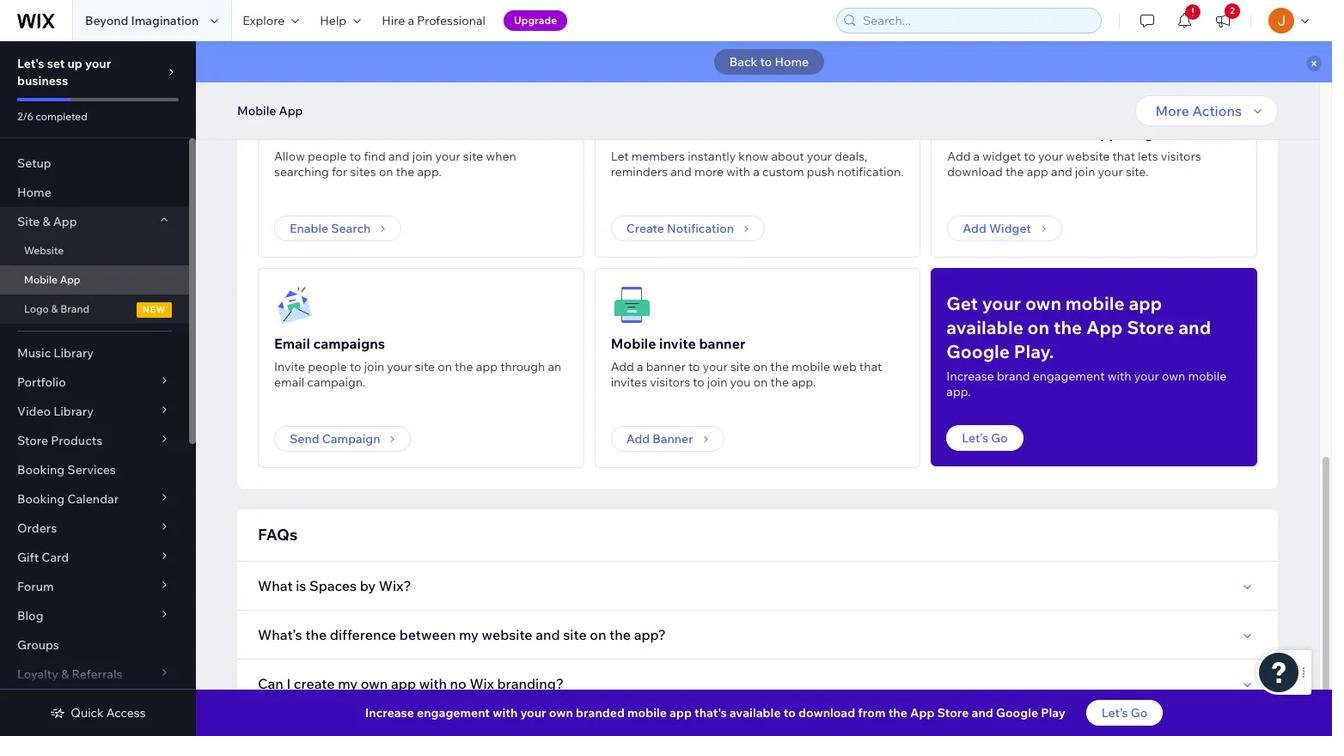 Task type: locate. For each thing, give the bounding box(es) containing it.
google up brand
[[946, 340, 1010, 363]]

your inside the email campaigns invite people to join your site on the app through an email campaign.
[[387, 359, 412, 375]]

that left lets
[[1112, 149, 1135, 164]]

1 vertical spatial that
[[859, 359, 882, 375]]

music library link
[[0, 339, 189, 368]]

booking up orders
[[17, 492, 65, 507]]

to left find
[[350, 149, 361, 164]]

go down brand
[[991, 431, 1008, 446]]

0 horizontal spatial store
[[17, 433, 48, 449]]

store inside 'get your own mobile app available on the app store and google play. increase brand engagement with your own mobile app.'
[[1127, 316, 1174, 339]]

1 vertical spatial site
[[17, 214, 40, 229]]

mobile
[[237, 103, 276, 119], [1042, 125, 1087, 142], [24, 273, 58, 286], [611, 335, 656, 352]]

a left custom
[[753, 164, 759, 180]]

feature
[[853, 76, 898, 87]]

mobile up allow
[[237, 103, 276, 119]]

0 horizontal spatial mobile app
[[24, 273, 80, 286]]

let's for left let's go button
[[962, 431, 988, 446]]

with inside 'get your own mobile app available on the app store and google play. increase brand engagement with your own mobile app.'
[[1107, 369, 1131, 384]]

people down search
[[308, 149, 347, 164]]

0 vertical spatial go
[[991, 431, 1008, 446]]

visitors right lets
[[1161, 149, 1201, 164]]

0 horizontal spatial available
[[729, 706, 781, 721]]

a inside download the mobile app widget add a widget to your website that lets visitors download the app and join your site.
[[973, 149, 980, 164]]

0 horizontal spatial &
[[42, 214, 50, 229]]

download inside download the mobile app widget add a widget to your website that lets visitors download the app and join your site.
[[947, 164, 1003, 180]]

app. inside site search allow people to find and join your site when searching for sites on the app.
[[417, 164, 442, 180]]

1 vertical spatial increase
[[365, 706, 414, 721]]

0 vertical spatial engagement
[[1033, 369, 1105, 384]]

a
[[408, 13, 414, 28], [973, 149, 980, 164], [753, 164, 759, 180], [637, 359, 643, 375]]

push notifications let members instantly know about your deals, reminders and more with a custom push notification.
[[611, 125, 904, 180]]

mobile
[[1065, 292, 1125, 315], [792, 359, 830, 375], [1188, 369, 1227, 384], [627, 706, 667, 721]]

booking calendar button
[[0, 485, 189, 514]]

a inside push notifications let members instantly know about your deals, reminders and more with a custom push notification.
[[753, 164, 759, 180]]

0 vertical spatial store
[[1127, 316, 1174, 339]]

mobile app inside button
[[237, 103, 303, 119]]

1 horizontal spatial widget
[[1121, 125, 1167, 142]]

back to home
[[729, 54, 809, 70]]

join down download the mobile app widget heading
[[1075, 164, 1095, 180]]

1 horizontal spatial my
[[459, 626, 479, 644]]

0 horizontal spatial new
[[143, 304, 166, 315]]

0 horizontal spatial app.
[[417, 164, 442, 180]]

booking services link
[[0, 455, 189, 485]]

app. left web
[[792, 375, 816, 390]]

1 horizontal spatial banner
[[699, 335, 745, 352]]

mobile app for mobile app button
[[237, 103, 303, 119]]

1 vertical spatial download
[[798, 706, 855, 721]]

0 vertical spatial google
[[946, 340, 1010, 363]]

1 horizontal spatial download
[[947, 164, 1003, 180]]

1 horizontal spatial app.
[[792, 375, 816, 390]]

1 horizontal spatial that
[[1112, 149, 1135, 164]]

1 horizontal spatial let's go
[[1102, 706, 1147, 721]]

1 vertical spatial &
[[51, 302, 58, 315]]

1 vertical spatial let's
[[1102, 706, 1128, 721]]

0 vertical spatial let's go
[[962, 431, 1008, 446]]

banner
[[652, 431, 693, 447]]

your
[[85, 56, 111, 71], [435, 149, 460, 164], [807, 149, 832, 164], [1038, 149, 1063, 164], [1098, 164, 1123, 180], [982, 292, 1021, 315], [387, 359, 412, 375], [703, 359, 728, 375], [1134, 369, 1159, 384], [520, 706, 546, 721]]

app
[[1027, 164, 1048, 180], [1129, 292, 1162, 315], [476, 359, 498, 375], [391, 675, 416, 693], [670, 706, 692, 721]]

0 vertical spatial site
[[274, 125, 301, 142]]

join inside site search allow people to find and join your site when searching for sites on the app.
[[412, 149, 433, 164]]

site for &
[[17, 214, 40, 229]]

upgrade
[[514, 14, 557, 27]]

your inside site search allow people to find and join your site when searching for sites on the app.
[[435, 149, 460, 164]]

site for search
[[274, 125, 301, 142]]

push notifications heading
[[611, 123, 729, 144]]

website inside download the mobile app widget add a widget to your website that lets visitors download the app and join your site.
[[1066, 149, 1110, 164]]

& right loyalty
[[61, 667, 69, 682]]

let's go down brand
[[962, 431, 1008, 446]]

mobile app link
[[0, 266, 189, 295]]

1 horizontal spatial new
[[827, 76, 851, 87]]

through
[[500, 359, 545, 375]]

0 vertical spatial library
[[54, 345, 94, 361]]

card
[[42, 550, 69, 565]]

1 vertical spatial booking
[[17, 492, 65, 507]]

mobile down the website
[[24, 273, 58, 286]]

site up allow
[[274, 125, 301, 142]]

to right back
[[760, 54, 772, 70]]

let's go right the play
[[1102, 706, 1147, 721]]

1 vertical spatial new
[[143, 304, 166, 315]]

1 library from the top
[[54, 345, 94, 361]]

mobile invite banner heading
[[611, 333, 745, 354]]

& inside dropdown button
[[61, 667, 69, 682]]

quick
[[71, 706, 104, 721]]

to down mobile invite banner heading
[[688, 359, 700, 375]]

app inside 'get your own mobile app available on the app store and google play. increase brand engagement with your own mobile app.'
[[1086, 316, 1123, 339]]

video
[[17, 404, 51, 419]]

1 horizontal spatial home
[[775, 54, 809, 70]]

1 vertical spatial visitors
[[650, 375, 690, 390]]

site & app button
[[0, 207, 189, 236]]

new
[[827, 76, 851, 87], [143, 304, 166, 315]]

mobile invite banner add a banner to your site on the mobile web that invites visitors to join you on the app.
[[611, 335, 882, 390]]

app. inside mobile invite banner add a banner to your site on the mobile web that invites visitors to join you on the app.
[[792, 375, 816, 390]]

1 horizontal spatial increase
[[946, 369, 994, 384]]

join down "campaigns"
[[364, 359, 384, 375]]

0 vertical spatial booking
[[17, 462, 65, 478]]

a down mobile invite banner heading
[[637, 359, 643, 375]]

let's set up your business
[[17, 56, 111, 89]]

site & app
[[17, 214, 77, 229]]

0 vertical spatial website
[[1066, 149, 1110, 164]]

let's
[[962, 431, 988, 446], [1102, 706, 1128, 721]]

app inside download the mobile app widget add a widget to your website that lets visitors download the app and join your site.
[[1027, 164, 1048, 180]]

1 booking from the top
[[17, 462, 65, 478]]

add down mobile invite banner heading
[[611, 359, 634, 375]]

to inside site search allow people to find and join your site when searching for sites on the app.
[[350, 149, 361, 164]]

0 horizontal spatial widget
[[983, 149, 1021, 164]]

go right the play
[[1131, 706, 1147, 721]]

visitors inside mobile invite banner add a banner to your site on the mobile web that invites visitors to join you on the app.
[[650, 375, 690, 390]]

0 vertical spatial let's go button
[[946, 425, 1023, 451]]

setup link
[[0, 149, 189, 178]]

add left widget at the top of page
[[963, 221, 986, 236]]

the inside the email campaigns invite people to join your site on the app through an email campaign.
[[455, 359, 473, 375]]

increase down 'can i create my own app with no wix branding?'
[[365, 706, 414, 721]]

blog
[[17, 608, 43, 624]]

home down setup
[[17, 185, 51, 200]]

about
[[771, 149, 804, 164]]

0 vertical spatial my
[[459, 626, 479, 644]]

library for music library
[[54, 345, 94, 361]]

1 vertical spatial people
[[308, 359, 347, 375]]

more
[[694, 164, 724, 180]]

add inside download the mobile app widget add a widget to your website that lets visitors download the app and join your site.
[[947, 149, 971, 164]]

app inside the email campaigns invite people to join your site on the app through an email campaign.
[[476, 359, 498, 375]]

& for loyalty
[[61, 667, 69, 682]]

send campaign
[[290, 431, 380, 447]]

site up the website
[[17, 214, 40, 229]]

website down download the mobile app widget heading
[[1066, 149, 1110, 164]]

2 vertical spatial store
[[937, 706, 969, 721]]

0 vertical spatial banner
[[699, 335, 745, 352]]

with
[[726, 164, 750, 180], [1107, 369, 1131, 384], [419, 675, 447, 693], [493, 706, 518, 721]]

that's
[[694, 706, 727, 721]]

let
[[611, 149, 629, 164]]

1 horizontal spatial available
[[946, 316, 1023, 339]]

site search heading
[[274, 123, 347, 144]]

people inside site search allow people to find and join your site when searching for sites on the app.
[[308, 149, 347, 164]]

2 vertical spatial &
[[61, 667, 69, 682]]

that right web
[[859, 359, 882, 375]]

1 horizontal spatial mobile app
[[237, 103, 303, 119]]

let's go
[[962, 431, 1008, 446], [1102, 706, 1147, 721]]

0 vertical spatial visitors
[[1161, 149, 1201, 164]]

access
[[106, 706, 146, 721]]

2/6 completed
[[17, 110, 87, 123]]

0 horizontal spatial website
[[482, 626, 532, 644]]

let's go button right the play
[[1086, 700, 1163, 726]]

1 vertical spatial banner
[[646, 359, 686, 375]]

increase left brand
[[946, 369, 994, 384]]

mobile right download in the top right of the page
[[1042, 125, 1087, 142]]

mobile app inside sidebar element
[[24, 273, 80, 286]]

0 horizontal spatial visitors
[[650, 375, 690, 390]]

0 vertical spatial &
[[42, 214, 50, 229]]

2
[[1230, 5, 1235, 16]]

banner down invite on the top
[[646, 359, 686, 375]]

1 vertical spatial available
[[729, 706, 781, 721]]

site inside site & app popup button
[[17, 214, 40, 229]]

a right hire
[[408, 13, 414, 28]]

site inside the email campaigns invite people to join your site on the app through an email campaign.
[[415, 359, 435, 375]]

new inside sidebar element
[[143, 304, 166, 315]]

join inside mobile invite banner add a banner to your site on the mobile web that invites visitors to join you on the app.
[[707, 375, 727, 390]]

blog button
[[0, 602, 189, 631]]

library
[[54, 345, 94, 361], [53, 404, 94, 419]]

0 vertical spatial download
[[947, 164, 1003, 180]]

2 booking from the top
[[17, 492, 65, 507]]

& inside popup button
[[42, 214, 50, 229]]

2 horizontal spatial app.
[[946, 384, 971, 400]]

library up portfolio popup button
[[54, 345, 94, 361]]

site
[[463, 149, 483, 164], [415, 359, 435, 375], [730, 359, 751, 375], [563, 626, 587, 644]]

what's the difference between my website and site on the app?
[[258, 626, 666, 644]]

to inside the email campaigns invite people to join your site on the app through an email campaign.
[[350, 359, 361, 375]]

a down download in the top right of the page
[[973, 149, 980, 164]]

website up branding?
[[482, 626, 532, 644]]

0 horizontal spatial increase
[[365, 706, 414, 721]]

booking
[[17, 462, 65, 478], [17, 492, 65, 507]]

website
[[1066, 149, 1110, 164], [482, 626, 532, 644]]

1 horizontal spatial let's
[[1102, 706, 1128, 721]]

site inside site search allow people to find and join your site when searching for sites on the app.
[[274, 125, 301, 142]]

join left you at right
[[707, 375, 727, 390]]

0 horizontal spatial my
[[338, 675, 358, 693]]

that
[[1112, 149, 1135, 164], [859, 359, 882, 375]]

people for search
[[308, 149, 347, 164]]

1 vertical spatial let's go
[[1102, 706, 1147, 721]]

0 vertical spatial widget
[[1121, 125, 1167, 142]]

google
[[946, 340, 1010, 363], [996, 706, 1038, 721]]

new feature
[[827, 76, 898, 87]]

1 vertical spatial website
[[482, 626, 532, 644]]

1 vertical spatial mobile app
[[24, 273, 80, 286]]

0 vertical spatial available
[[946, 316, 1023, 339]]

2 library from the top
[[53, 404, 94, 419]]

0 vertical spatial increase
[[946, 369, 994, 384]]

library up products
[[53, 404, 94, 419]]

my right create
[[338, 675, 358, 693]]

enable search button
[[274, 216, 402, 241]]

0 vertical spatial new
[[827, 76, 851, 87]]

new left feature
[[827, 76, 851, 87]]

add down download in the top right of the page
[[947, 149, 971, 164]]

1 vertical spatial home
[[17, 185, 51, 200]]

booking down store products
[[17, 462, 65, 478]]

mobile up invites in the left bottom of the page
[[611, 335, 656, 352]]

1 people from the top
[[308, 149, 347, 164]]

0 horizontal spatial banner
[[646, 359, 686, 375]]

video library
[[17, 404, 94, 419]]

app. left brand
[[946, 384, 971, 400]]

let's go button down brand
[[946, 425, 1023, 451]]

lets
[[1138, 149, 1158, 164]]

available inside 'get your own mobile app available on the app store and google play. increase brand engagement with your own mobile app.'
[[946, 316, 1023, 339]]

2 horizontal spatial store
[[1127, 316, 1174, 339]]

engagement down play.
[[1033, 369, 1105, 384]]

0 horizontal spatial let's
[[962, 431, 988, 446]]

engagement inside 'get your own mobile app available on the app store and google play. increase brand engagement with your own mobile app.'
[[1033, 369, 1105, 384]]

0 vertical spatial that
[[1112, 149, 1135, 164]]

0 vertical spatial mobile app
[[237, 103, 303, 119]]

push
[[611, 125, 643, 142]]

new down "mobile app" link at the left of the page
[[143, 304, 166, 315]]

1 horizontal spatial &
[[51, 302, 58, 315]]

my right 'between'
[[459, 626, 479, 644]]

0 horizontal spatial let's go
[[962, 431, 1008, 446]]

0 vertical spatial let's
[[962, 431, 988, 446]]

download down download in the top right of the page
[[947, 164, 1003, 180]]

&
[[42, 214, 50, 229], [51, 302, 58, 315], [61, 667, 69, 682]]

that inside mobile invite banner add a banner to your site on the mobile web that invites visitors to join you on the app.
[[859, 359, 882, 375]]

1 horizontal spatial website
[[1066, 149, 1110, 164]]

help button
[[310, 0, 371, 41]]

add inside mobile invite banner add a banner to your site on the mobile web that invites visitors to join you on the app.
[[611, 359, 634, 375]]

and inside push notifications let members instantly know about your deals, reminders and more with a custom push notification.
[[670, 164, 692, 180]]

1 vertical spatial store
[[17, 433, 48, 449]]

app inside popup button
[[53, 214, 77, 229]]

join right find
[[412, 149, 433, 164]]

1 horizontal spatial engagement
[[1033, 369, 1105, 384]]

2 people from the top
[[308, 359, 347, 375]]

engagement
[[1033, 369, 1105, 384], [417, 706, 490, 721]]

download left from
[[798, 706, 855, 721]]

for
[[332, 164, 347, 180]]

1 vertical spatial engagement
[[417, 706, 490, 721]]

0 horizontal spatial home
[[17, 185, 51, 200]]

members
[[631, 149, 685, 164]]

& right logo
[[51, 302, 58, 315]]

a inside mobile invite banner add a banner to your site on the mobile web that invites visitors to join you on the app.
[[637, 359, 643, 375]]

setup
[[17, 156, 51, 171]]

your inside 'let's set up your business'
[[85, 56, 111, 71]]

visitors
[[1161, 149, 1201, 164], [650, 375, 690, 390]]

widget down download in the top right of the page
[[983, 149, 1021, 164]]

music
[[17, 345, 51, 361]]

booking for booking services
[[17, 462, 65, 478]]

0 horizontal spatial that
[[859, 359, 882, 375]]

when
[[486, 149, 516, 164]]

increase inside 'get your own mobile app available on the app store and google play. increase brand engagement with your own mobile app.'
[[946, 369, 994, 384]]

calendar
[[67, 492, 119, 507]]

1 horizontal spatial visitors
[[1161, 149, 1201, 164]]

1 vertical spatial my
[[338, 675, 358, 693]]

widget up lets
[[1121, 125, 1167, 142]]

0 horizontal spatial download
[[798, 706, 855, 721]]

visitors down invite on the top
[[650, 375, 690, 390]]

play
[[1041, 706, 1065, 721]]

library inside "dropdown button"
[[53, 404, 94, 419]]

engagement down no
[[417, 706, 490, 721]]

banner up you at right
[[699, 335, 745, 352]]

0 horizontal spatial site
[[17, 214, 40, 229]]

home right back
[[775, 54, 809, 70]]

0 vertical spatial people
[[308, 149, 347, 164]]

on inside site search allow people to find and join your site when searching for sites on the app.
[[379, 164, 393, 180]]

available down 'get'
[[946, 316, 1023, 339]]

people down email campaigns heading
[[308, 359, 347, 375]]

app. right find
[[417, 164, 442, 180]]

mobile app up logo & brand
[[24, 273, 80, 286]]

& up the website
[[42, 214, 50, 229]]

people inside the email campaigns invite people to join your site on the app through an email campaign.
[[308, 359, 347, 375]]

store inside popup button
[[17, 433, 48, 449]]

booking inside dropdown button
[[17, 492, 65, 507]]

site inside site search allow people to find and join your site when searching for sites on the app.
[[463, 149, 483, 164]]

1 horizontal spatial go
[[1131, 706, 1147, 721]]

to down download the mobile app widget heading
[[1024, 149, 1035, 164]]

1 vertical spatial library
[[53, 404, 94, 419]]

can
[[258, 675, 283, 693]]

mobile app button
[[229, 98, 311, 124]]

google left the play
[[996, 706, 1038, 721]]

on
[[379, 164, 393, 180], [1027, 316, 1049, 339], [438, 359, 452, 375], [753, 359, 768, 375], [753, 375, 768, 390], [590, 626, 606, 644]]

wix
[[470, 675, 494, 693]]

available right that's
[[729, 706, 781, 721]]

people
[[308, 149, 347, 164], [308, 359, 347, 375]]

email
[[274, 335, 310, 352]]

join inside the email campaigns invite people to join your site on the app through an email campaign.
[[364, 359, 384, 375]]

search
[[304, 125, 347, 142]]

imagination
[[131, 13, 199, 28]]

available
[[946, 316, 1023, 339], [729, 706, 781, 721]]

to down "campaigns"
[[350, 359, 361, 375]]

mobile app up site search heading
[[237, 103, 303, 119]]

campaign
[[322, 431, 380, 447]]

push
[[807, 164, 834, 180]]

0 horizontal spatial go
[[991, 431, 1008, 446]]

go
[[991, 431, 1008, 446], [1131, 706, 1147, 721]]

1 vertical spatial let's go button
[[1086, 700, 1163, 726]]

2 horizontal spatial &
[[61, 667, 69, 682]]

0 vertical spatial home
[[775, 54, 809, 70]]

1 horizontal spatial site
[[274, 125, 301, 142]]

custom
[[762, 164, 804, 180]]



Task type: vqa. For each thing, say whether or not it's contained in the screenshot.
Grow your contact list Add contacts by importing them via Gmail or a CSV file.
no



Task type: describe. For each thing, give the bounding box(es) containing it.
allow
[[274, 149, 305, 164]]

logo & brand
[[24, 302, 90, 315]]

what's
[[258, 626, 302, 644]]

music library
[[17, 345, 94, 361]]

beyond
[[85, 13, 128, 28]]

enable search
[[290, 221, 371, 236]]

booking calendar
[[17, 492, 119, 507]]

1 vertical spatial google
[[996, 706, 1038, 721]]

mobile app for "mobile app" link at the left of the page
[[24, 273, 80, 286]]

invite
[[659, 335, 696, 352]]

you
[[730, 375, 751, 390]]

brand
[[60, 302, 90, 315]]

a inside hire a professional link
[[408, 13, 414, 28]]

campaigns
[[313, 335, 385, 352]]

groups link
[[0, 631, 189, 660]]

0 horizontal spatial let's go button
[[946, 425, 1023, 451]]

forum button
[[0, 572, 189, 602]]

actions
[[1192, 102, 1242, 119]]

the inside 'get your own mobile app available on the app store and google play. increase brand engagement with your own mobile app.'
[[1054, 316, 1082, 339]]

between
[[399, 626, 456, 644]]

mobile inside download the mobile app widget add a widget to your website that lets visitors download the app and join your site.
[[1042, 125, 1087, 142]]

groups
[[17, 638, 59, 653]]

& for logo
[[51, 302, 58, 315]]

business
[[17, 73, 68, 89]]

to inside download the mobile app widget add a widget to your website that lets visitors download the app and join your site.
[[1024, 149, 1035, 164]]

with inside push notifications let members instantly know about your deals, reminders and more with a custom push notification.
[[726, 164, 750, 180]]

1 horizontal spatial let's go button
[[1086, 700, 1163, 726]]

1 vertical spatial go
[[1131, 706, 1147, 721]]

what
[[258, 577, 293, 595]]

by
[[360, 577, 376, 595]]

1 vertical spatial widget
[[983, 149, 1021, 164]]

the inside site search allow people to find and join your site when searching for sites on the app.
[[396, 164, 415, 180]]

app. inside 'get your own mobile app available on the app store and google play. increase brand engagement with your own mobile app.'
[[946, 384, 971, 400]]

get your own mobile app available on the app store and google play. increase brand engagement with your own mobile app.
[[946, 292, 1227, 400]]

add banner
[[626, 431, 693, 447]]

sidebar element
[[0, 41, 196, 736]]

create
[[626, 221, 664, 236]]

email
[[274, 375, 304, 390]]

Search... field
[[858, 9, 1096, 33]]

portfolio button
[[0, 368, 189, 397]]

and inside download the mobile app widget add a widget to your website that lets visitors download the app and join your site.
[[1051, 164, 1072, 180]]

searching
[[274, 164, 329, 180]]

to right that's
[[783, 706, 796, 721]]

mobile inside button
[[237, 103, 276, 119]]

faqs
[[258, 525, 298, 545]]

is
[[296, 577, 306, 595]]

website link
[[0, 236, 189, 266]]

app inside button
[[279, 103, 303, 119]]

beyond imagination
[[85, 13, 199, 28]]

instantly
[[688, 149, 736, 164]]

add widget button
[[947, 216, 1062, 241]]

orders
[[17, 521, 57, 536]]

home inside sidebar element
[[17, 185, 51, 200]]

site.
[[1126, 164, 1148, 180]]

an
[[548, 359, 561, 375]]

google inside 'get your own mobile app available on the app store and google play. increase brand engagement with your own mobile app.'
[[946, 340, 1010, 363]]

no
[[450, 675, 467, 693]]

mobile inside mobile invite banner add a banner to your site on the mobile web that invites visitors to join you on the app.
[[611, 335, 656, 352]]

campaign.
[[307, 375, 366, 390]]

notification.
[[837, 164, 904, 180]]

and inside site search allow people to find and join your site when searching for sites on the app.
[[388, 149, 410, 164]]

gift card button
[[0, 543, 189, 572]]

site inside mobile invite banner add a banner to your site on the mobile web that invites visitors to join you on the app.
[[730, 359, 751, 375]]

know
[[738, 149, 769, 164]]

i
[[287, 675, 291, 693]]

your inside mobile invite banner add a banner to your site on the mobile web that invites visitors to join you on the app.
[[703, 359, 728, 375]]

to inside button
[[760, 54, 772, 70]]

notifications
[[646, 125, 729, 142]]

video library button
[[0, 397, 189, 426]]

create notification button
[[611, 216, 765, 241]]

home inside back to home button
[[775, 54, 809, 70]]

widget
[[989, 221, 1031, 236]]

wix?
[[379, 577, 411, 595]]

loyalty & referrals button
[[0, 660, 189, 689]]

enable
[[290, 221, 328, 236]]

up
[[67, 56, 82, 71]]

branded
[[576, 706, 625, 721]]

mobile inside sidebar element
[[24, 273, 58, 286]]

quick access button
[[50, 706, 146, 721]]

branding?
[[497, 675, 564, 693]]

booking for booking calendar
[[17, 492, 65, 507]]

increase engagement with your own branded mobile app that's available to download from the app store and google play
[[365, 706, 1065, 721]]

essential
[[506, 76, 562, 87]]

add banner button
[[611, 426, 724, 452]]

get
[[946, 292, 978, 315]]

visitors inside download the mobile app widget add a widget to your website that lets visitors download the app and join your site.
[[1161, 149, 1201, 164]]

more actions button
[[1135, 95, 1278, 126]]

app inside 'get your own mobile app available on the app store and google play. increase brand engagement with your own mobile app.'
[[1129, 292, 1162, 315]]

gift
[[17, 550, 39, 565]]

let's for let's go button to the right
[[1102, 706, 1128, 721]]

play.
[[1014, 340, 1054, 363]]

let's go for left let's go button
[[962, 431, 1008, 446]]

reminders
[[611, 164, 668, 180]]

and inside 'get your own mobile app available on the app store and google play. increase brand engagement with your own mobile app.'
[[1178, 316, 1211, 339]]

site search allow people to find and join your site when searching for sites on the app.
[[274, 125, 516, 180]]

spaces
[[309, 577, 357, 595]]

referrals
[[72, 667, 123, 682]]

loyalty & referrals
[[17, 667, 123, 682]]

to left you at right
[[693, 375, 704, 390]]

home link
[[0, 178, 189, 207]]

people for campaigns
[[308, 359, 347, 375]]

new for new
[[143, 304, 166, 315]]

download the mobile app widget add a widget to your website that lets visitors download the app and join your site.
[[947, 125, 1201, 180]]

orders button
[[0, 514, 189, 543]]

services
[[67, 462, 116, 478]]

your inside push notifications let members instantly know about your deals, reminders and more with a custom push notification.
[[807, 149, 832, 164]]

2/6
[[17, 110, 33, 123]]

let's
[[17, 56, 44, 71]]

0 horizontal spatial engagement
[[417, 706, 490, 721]]

products
[[51, 433, 102, 449]]

help
[[320, 13, 346, 28]]

add left "banner"
[[626, 431, 650, 447]]

what is spaces by wix?
[[258, 577, 411, 595]]

that inside download the mobile app widget add a widget to your website that lets visitors download the app and join your site.
[[1112, 149, 1135, 164]]

search
[[331, 221, 371, 236]]

gift card
[[17, 550, 69, 565]]

download the mobile app widget heading
[[947, 123, 1167, 144]]

1 horizontal spatial store
[[937, 706, 969, 721]]

store products
[[17, 433, 102, 449]]

deals,
[[835, 149, 867, 164]]

let's go for let's go button to the right
[[1102, 706, 1147, 721]]

create
[[294, 675, 335, 693]]

back
[[729, 54, 757, 70]]

completed
[[36, 110, 87, 123]]

website
[[24, 244, 64, 257]]

set
[[47, 56, 65, 71]]

invites
[[611, 375, 647, 390]]

mobile inside mobile invite banner add a banner to your site on the mobile web that invites visitors to join you on the app.
[[792, 359, 830, 375]]

on inside 'get your own mobile app available on the app store and google play. increase brand engagement with your own mobile app.'
[[1027, 316, 1049, 339]]

email campaigns heading
[[274, 333, 385, 354]]

app inside download the mobile app widget add a widget to your website that lets visitors download the app and join your site.
[[1090, 125, 1118, 142]]

library for video library
[[53, 404, 94, 419]]

loyalty
[[17, 667, 58, 682]]

& for site
[[42, 214, 50, 229]]

join inside download the mobile app widget add a widget to your website that lets visitors download the app and join your site.
[[1075, 164, 1095, 180]]

back to home alert
[[196, 41, 1332, 82]]

on inside the email campaigns invite people to join your site on the app through an email campaign.
[[438, 359, 452, 375]]

email campaigns invite people to join your site on the app through an email campaign.
[[274, 335, 561, 390]]

new for new feature
[[827, 76, 851, 87]]



